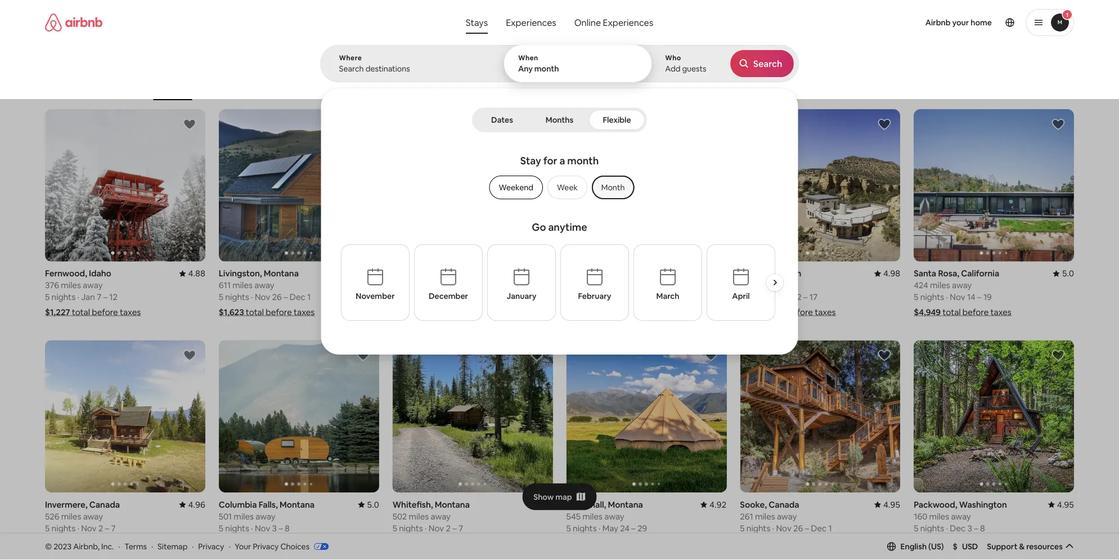 Task type: describe. For each thing, give the bounding box(es) containing it.
– for escalante, utah 766 miles away 5 nights · nov 12 – 17 total before taxes
[[804, 292, 808, 303]]

1 for livingston, montana 611 miles away 5 nights · nov 26 – dec 1 $1,623 total before taxes
[[307, 292, 311, 303]]

– for whitefish, montana 502 miles away 5 nights · nov 2 – 7
[[453, 523, 457, 534]]

february
[[579, 291, 612, 301]]

who
[[666, 53, 682, 62]]

nov 3 – 8
[[429, 292, 464, 303]]

january
[[507, 291, 537, 301]]

online experiences
[[575, 17, 654, 28]]

nights down 381
[[399, 292, 423, 303]]

miles inside columbia falls, montana 501 miles away 5 nights · nov 3 – 8 $1,118 total before taxes
[[234, 511, 254, 522]]

7 inside invermere, canada 526 miles away 5 nights · nov 2 – 7 $1,211 total before taxes
[[111, 523, 116, 534]]

march
[[657, 291, 680, 301]]

group for columbia falls, montana
[[219, 340, 379, 493]]

historical homes
[[627, 83, 680, 92]]

group for nevada city, california
[[393, 109, 553, 262]]

whitehall,
[[567, 499, 607, 510]]

nights inside santa rosa, california 424 miles away 5 nights · nov 14 – 19 $4,949 total before taxes
[[921, 292, 945, 303]]

381
[[393, 280, 406, 291]]

5 for livingston, montana 611 miles away 5 nights · nov 26 – dec 1 $1,623 total before taxes
[[219, 292, 224, 303]]

nights for whitefish, montana 502 miles away 5 nights · nov 2 – 7
[[399, 523, 423, 534]]

4.88 out of 5 average rating image
[[179, 268, 205, 279]]

5.0 for columbia falls, montana 501 miles away 5 nights · nov 3 – 8 $1,118 total before taxes
[[367, 499, 379, 510]]

taxes inside fernwood, idaho 376 miles away 5 nights · jan 7 – 12 $1,227 total before taxes
[[120, 307, 141, 318]]

4.92 out of 5 average rating image
[[701, 499, 727, 510]]

$ usd
[[954, 542, 979, 552]]

19
[[984, 292, 992, 303]]

stays button
[[457, 11, 497, 34]]

away inside santa rosa, california 424 miles away 5 nights · nov 14 – 19 $4,949 total before taxes
[[953, 280, 973, 291]]

whitefish, montana 502 miles away 5 nights · nov 2 – 7
[[393, 499, 470, 534]]

4.94
[[536, 499, 553, 510]]

8 inside packwood, washington 160 miles away 5 nights · dec 3 – 8 $1,712 total before taxes
[[981, 523, 986, 534]]

total inside "penticton, canada 379 miles away 5 nights · apr 7 – 12 $535 total before taxes"
[[588, 307, 606, 318]]

months button
[[533, 110, 587, 130]]

4.89 out of 5 average rating image
[[353, 268, 379, 279]]

falls,
[[259, 499, 278, 510]]

4.89
[[362, 268, 379, 279]]

– for packwood, washington 160 miles away 5 nights · dec 3 – 8 $1,712 total before taxes
[[975, 523, 979, 534]]

4.95 for sooke, canada 261 miles away 5 nights · nov 26 – dec 1
[[884, 499, 901, 510]]

total inside packwood, washington 160 miles away 5 nights · dec 3 – 8 $1,712 total before taxes
[[940, 538, 958, 549]]

total inside livingston, montana 611 miles away 5 nights · nov 26 – dec 1 $1,623 total before taxes
[[246, 307, 264, 318]]

5.0 out of 5 average rating image
[[1054, 268, 1075, 279]]

$4,949
[[914, 307, 941, 318]]

add to wishlist: sooke, canada image
[[878, 349, 892, 362]]

group for livingston, montana
[[219, 109, 379, 262]]

total inside invermere, canada 526 miles away 5 nights · nov 2 – 7 $1,211 total before taxes
[[70, 538, 88, 549]]

group for invermere, canada
[[45, 340, 205, 493]]

1 button
[[1026, 9, 1075, 36]]

· inside invermere, canada 526 miles away 5 nights · nov 2 – 7 $1,211 total before taxes
[[77, 523, 79, 534]]

guests
[[683, 64, 707, 74]]

nov inside whitefish, montana 502 miles away 5 nights · nov 2 – 7
[[429, 523, 444, 534]]

fernwood, idaho 376 miles away 5 nights · jan 7 – 12 $1,227 total before taxes
[[45, 268, 141, 318]]

experiences inside "link"
[[603, 17, 654, 28]]

$1,712
[[914, 538, 938, 549]]

amazing
[[458, 83, 486, 92]]

airbnb your home link
[[919, 11, 999, 34]]

livingston, montana 611 miles away 5 nights · nov 26 – dec 1 $1,623 total before taxes
[[219, 268, 315, 318]]

months
[[546, 115, 574, 125]]

stays
[[466, 17, 488, 28]]

miles for escalante, utah 766 miles away 5 nights · nov 12 – 17 total before taxes
[[757, 280, 777, 291]]

anytime
[[549, 221, 588, 234]]

stay for a month group
[[377, 150, 743, 216]]

$1,211
[[45, 538, 68, 549]]

Where field
[[339, 64, 486, 74]]

your
[[235, 541, 251, 552]]

add to wishlist: whitefish, montana image
[[531, 349, 544, 362]]

fernwood,
[[45, 268, 87, 279]]

nights for penticton, canada 379 miles away 5 nights · apr 7 – 12 $535 total before taxes
[[573, 292, 597, 303]]

show
[[534, 492, 554, 502]]

experiences button
[[497, 11, 566, 34]]

sooke, canada 261 miles away 5 nights · nov 26 – dec 1
[[741, 499, 833, 534]]

escalante, utah 766 miles away 5 nights · nov 12 – 17 total before taxes
[[741, 268, 836, 318]]

online experiences link
[[566, 11, 663, 34]]

group for fernwood, idaho
[[45, 109, 205, 262]]

4.98 out of 5 average rating image
[[875, 268, 901, 279]]

total inside escalante, utah 766 miles away 5 nights · nov 12 – 17 total before taxes
[[767, 307, 785, 318]]

376
[[45, 280, 59, 291]]

nights for whitehall, montana 545 miles away 5 nights · may 24 – 29
[[573, 523, 597, 534]]

total inside columbia falls, montana 501 miles away 5 nights · nov 3 – 8 $1,118 total before taxes
[[243, 538, 261, 549]]

miles for fernwood, idaho 376 miles away 5 nights · jan 7 – 12 $1,227 total before taxes
[[61, 280, 81, 291]]

canada for 261 miles away
[[769, 499, 800, 510]]

7 inside whitefish, montana 502 miles away 5 nights · nov 2 – 7
[[459, 523, 463, 534]]

support & resources button
[[988, 542, 1075, 552]]

miles for whitefish, montana 502 miles away 5 nights · nov 2 – 7
[[409, 511, 429, 522]]

go anytime group
[[341, 216, 789, 340]]

resources
[[1027, 542, 1064, 552]]

taxes inside livingston, montana 611 miles away 5 nights · nov 26 – dec 1 $1,623 total before taxes
[[294, 307, 315, 318]]

show map button
[[523, 483, 597, 510]]

miles for sooke, canada 261 miles away 5 nights · nov 26 – dec 1
[[756, 511, 776, 522]]

november
[[356, 291, 395, 301]]

month inside when any month
[[535, 64, 559, 74]]

montana for whitefish,
[[435, 499, 470, 510]]

group for packwood, washington
[[914, 340, 1075, 493]]

away for sooke, canada 261 miles away 5 nights · nov 26 – dec 1
[[777, 511, 797, 522]]

penticton,
[[567, 268, 607, 279]]

homes for tiny homes
[[538, 83, 560, 92]]

7 inside fernwood, idaho 376 miles away 5 nights · jan 7 – 12 $1,227 total before taxes
[[97, 292, 101, 303]]

whitehall, montana 545 miles away 5 nights · may 24 – 29
[[567, 499, 648, 534]]

– for penticton, canada 379 miles away 5 nights · apr 7 – 12 $535 total before taxes
[[625, 292, 630, 303]]

penticton, canada 379 miles away 5 nights · apr 7 – 12 $535 total before taxes
[[567, 268, 657, 318]]

– inside santa rosa, california 424 miles away 5 nights · nov 14 – 19 $4,949 total before taxes
[[978, 292, 982, 303]]

home
[[971, 17, 993, 28]]

4.9 out of 5 average rating image
[[706, 268, 727, 279]]

· inside escalante, utah 766 miles away 5 nights · nov 12 – 17 total before taxes
[[773, 292, 775, 303]]

away inside columbia falls, montana 501 miles away 5 nights · nov 3 – 8 $1,118 total before taxes
[[256, 511, 276, 522]]

nov inside columbia falls, montana 501 miles away 5 nights · nov 3 – 8 $1,118 total before taxes
[[255, 523, 270, 534]]

taxes inside invermere, canada 526 miles away 5 nights · nov 2 – 7 $1,211 total before taxes
[[118, 538, 139, 549]]

nov inside sooke, canada 261 miles away 5 nights · nov 26 – dec 1
[[777, 523, 792, 534]]

5.0 for santa rosa, california 424 miles away 5 nights · nov 14 – 19 $4,949 total before taxes
[[1063, 268, 1075, 279]]

december button
[[414, 244, 483, 321]]

usd
[[963, 542, 979, 552]]

what can we help you find? tab list
[[457, 11, 566, 34]]

month
[[602, 182, 625, 193]]

utah
[[783, 268, 802, 279]]

away for fernwood, idaho 376 miles away 5 nights · jan 7 – 12 $1,227 total before taxes
[[83, 280, 103, 291]]

january button
[[488, 244, 556, 321]]

group for whitehall, montana
[[567, 340, 727, 493]]

· inside columbia falls, montana 501 miles away 5 nights · nov 3 – 8 $1,118 total before taxes
[[251, 523, 253, 534]]

nov inside escalante, utah 766 miles away 5 nights · nov 12 – 17 total before taxes
[[777, 292, 792, 303]]

261
[[741, 511, 754, 522]]

terms · sitemap · privacy ·
[[125, 541, 230, 552]]

miles for whitehall, montana 545 miles away 5 nights · may 24 – 29
[[583, 511, 603, 522]]

dec for sooke, canada 261 miles away 5 nights · nov 26 – dec 1
[[811, 523, 827, 534]]

away for whitehall, montana 545 miles away 5 nights · may 24 – 29
[[605, 511, 625, 522]]

add to wishlist: fernwood, idaho image
[[183, 118, 196, 131]]

$1,118
[[219, 538, 241, 549]]

group for penticton, canada
[[567, 109, 727, 262]]

3 inside packwood, washington 160 miles away 5 nights · dec 3 – 8 $1,712 total before taxes
[[968, 523, 973, 534]]

3 inside columbia falls, montana 501 miles away 5 nights · nov 3 – 8 $1,118 total before taxes
[[272, 523, 277, 534]]

choices
[[281, 541, 310, 552]]

jan
[[81, 292, 95, 303]]

cabins
[[314, 83, 336, 92]]

dec inside packwood, washington 160 miles away 5 nights · dec 3 – 8 $1,712 total before taxes
[[951, 523, 966, 534]]

– for invermere, canada 526 miles away 5 nights · nov 2 – 7 $1,211 total before taxes
[[105, 523, 109, 534]]

5 inside santa rosa, california 424 miles away 5 nights · nov 14 – 19 $4,949 total before taxes
[[914, 292, 919, 303]]

4.95 out of 5 average rating image for packwood, washington 160 miles away 5 nights · dec 3 – 8 $1,712 total before taxes
[[1049, 499, 1075, 510]]

privacy link
[[198, 541, 224, 552]]

your
[[953, 17, 970, 28]]

dates
[[492, 115, 513, 125]]

invermere, canada 526 miles away 5 nights · nov 2 – 7 $1,211 total before taxes
[[45, 499, 139, 549]]

5 for fernwood, idaho 376 miles away 5 nights · jan 7 – 12 $1,227 total before taxes
[[45, 292, 50, 303]]

5 down 381
[[393, 292, 397, 303]]

omg!
[[415, 83, 433, 92]]

houseboats
[[748, 83, 786, 92]]

– for fernwood, idaho 376 miles away 5 nights · jan 7 – 12 $1,227 total before taxes
[[103, 292, 108, 303]]

columbia falls, montana 501 miles away 5 nights · nov 3 – 8 $1,118 total before taxes
[[219, 499, 315, 549]]

sooke,
[[741, 499, 767, 510]]

go anytime
[[532, 221, 588, 234]]

before inside santa rosa, california 424 miles away 5 nights · nov 14 – 19 $4,949 total before taxes
[[963, 307, 989, 318]]

5 for whitehall, montana 545 miles away 5 nights · may 24 – 29
[[567, 523, 571, 534]]

2023
[[54, 541, 72, 552]]

12 inside escalante, utah 766 miles away 5 nights · nov 12 – 17 total before taxes
[[794, 292, 802, 303]]

2 for canada
[[98, 523, 103, 534]]

$912 total before taxes
[[393, 307, 482, 318]]

add to wishlist: escalante, utah image
[[878, 118, 892, 131]]

add to wishlist: columbia falls, montana image
[[357, 349, 370, 362]]

california for 424 miles away
[[962, 268, 1000, 279]]

online
[[575, 17, 601, 28]]

amazing views
[[458, 83, 506, 92]]

· inside packwood, washington 160 miles away 5 nights · dec 3 – 8 $1,712 total before taxes
[[947, 523, 949, 534]]

766
[[741, 280, 755, 291]]

611
[[219, 280, 231, 291]]

when any month
[[518, 53, 559, 74]]

before inside livingston, montana 611 miles away 5 nights · nov 26 – dec 1 $1,623 total before taxes
[[266, 307, 292, 318]]

canada for 379 miles away
[[609, 268, 640, 279]]

5 for penticton, canada 379 miles away 5 nights · apr 7 – 12 $535 total before taxes
[[567, 292, 571, 303]]

apr
[[603, 292, 617, 303]]

5 nights
[[393, 292, 423, 303]]

miles for packwood, washington 160 miles away 5 nights · dec 3 – 8 $1,712 total before taxes
[[930, 511, 950, 522]]

english (us) button
[[888, 542, 945, 552]]



Task type: locate. For each thing, give the bounding box(es) containing it.
– for whitehall, montana 545 miles away 5 nights · may 24 – 29
[[632, 523, 636, 534]]

nights down the 379
[[573, 292, 597, 303]]

– inside "penticton, canada 379 miles away 5 nights · apr 7 – 12 $535 total before taxes"
[[625, 292, 630, 303]]

away for penticton, canada 379 miles away 5 nights · apr 7 – 12 $535 total before taxes
[[605, 280, 624, 291]]

sitemap
[[158, 541, 188, 552]]

tab list
[[475, 108, 645, 132]]

california inside nevada city, california 381 miles away
[[444, 268, 483, 279]]

4.98
[[884, 268, 901, 279]]

1 4.95 from the left
[[884, 499, 901, 510]]

before inside invermere, canada 526 miles away 5 nights · nov 2 – 7 $1,211 total before taxes
[[90, 538, 116, 549]]

taxes inside "penticton, canada 379 miles away 5 nights · apr 7 – 12 $535 total before taxes"
[[636, 307, 657, 318]]

1 2 from the left
[[98, 523, 103, 534]]

1 horizontal spatial 12
[[632, 292, 640, 303]]

2 privacy from the left
[[253, 541, 279, 552]]

&
[[1020, 542, 1025, 552]]

miles down packwood,
[[930, 511, 950, 522]]

miles inside santa rosa, california 424 miles away 5 nights · nov 14 – 19 $4,949 total before taxes
[[931, 280, 951, 291]]

montana right falls,
[[280, 499, 315, 510]]

1 horizontal spatial dec
[[811, 523, 827, 534]]

dec for livingston, montana 611 miles away 5 nights · nov 26 – dec 1 $1,623 total before taxes
[[290, 292, 306, 303]]

nights inside sooke, canada 261 miles away 5 nights · nov 26 – dec 1
[[747, 523, 771, 534]]

sitemap link
[[158, 541, 188, 552]]

homes right tiny
[[538, 83, 560, 92]]

· inside sooke, canada 261 miles away 5 nights · nov 26 – dec 1
[[773, 523, 775, 534]]

1 horizontal spatial privacy
[[253, 541, 279, 552]]

stays tab panel
[[321, 45, 799, 355]]

canada for 526 miles away
[[89, 499, 120, 510]]

may
[[603, 523, 619, 534]]

424
[[914, 280, 929, 291]]

miles down the escalante,
[[757, 280, 777, 291]]

before
[[92, 307, 118, 318], [608, 307, 634, 318], [266, 307, 292, 318], [433, 307, 459, 318], [787, 307, 814, 318], [963, 307, 989, 318], [90, 538, 116, 549], [263, 538, 289, 549], [960, 538, 986, 549]]

add
[[666, 64, 681, 74]]

homes for historical homes
[[659, 83, 680, 92]]

5 down 611
[[219, 292, 224, 303]]

montana up 24
[[608, 499, 643, 510]]

1 vertical spatial 5.0
[[367, 499, 379, 510]]

5 down "424"
[[914, 292, 919, 303]]

5 inside fernwood, idaho 376 miles away 5 nights · jan 7 – 12 $1,227 total before taxes
[[45, 292, 50, 303]]

14
[[968, 292, 976, 303]]

1 horizontal spatial canada
[[609, 268, 640, 279]]

2
[[98, 523, 103, 534], [446, 523, 451, 534]]

1 horizontal spatial month
[[568, 154, 599, 167]]

columbia
[[219, 499, 257, 510]]

canada right sooke, at the right of page
[[769, 499, 800, 510]]

taxes inside columbia falls, montana 501 miles away 5 nights · nov 3 – 8 $1,118 total before taxes
[[291, 538, 312, 549]]

canada inside sooke, canada 261 miles away 5 nights · nov 26 – dec 1
[[769, 499, 800, 510]]

2 horizontal spatial canada
[[769, 499, 800, 510]]

526
[[45, 511, 59, 522]]

5 down 376
[[45, 292, 50, 303]]

tiny
[[524, 83, 537, 92]]

nights up $1,712
[[921, 523, 945, 534]]

© 2023 airbnb, inc. ·
[[45, 541, 120, 552]]

add to wishlist: packwood, washington image
[[1052, 349, 1066, 362]]

away for packwood, washington 160 miles away 5 nights · dec 3 – 8 $1,712 total before taxes
[[952, 511, 972, 522]]

0 horizontal spatial 4.95 out of 5 average rating image
[[875, 499, 901, 510]]

miles for invermere, canada 526 miles away 5 nights · nov 2 – 7 $1,211 total before taxes
[[61, 511, 81, 522]]

nov inside invermere, canada 526 miles away 5 nights · nov 2 – 7 $1,211 total before taxes
[[81, 523, 97, 534]]

total inside santa rosa, california 424 miles away 5 nights · nov 14 – 19 $4,949 total before taxes
[[943, 307, 961, 318]]

montana right livingston,
[[264, 268, 299, 279]]

miles inside nevada city, california 381 miles away
[[408, 280, 428, 291]]

dec
[[290, 292, 306, 303], [811, 523, 827, 534], [951, 523, 966, 534]]

show map
[[534, 492, 572, 502]]

nights inside escalante, utah 766 miles away 5 nights · nov 12 – 17 total before taxes
[[747, 292, 771, 303]]

before inside fernwood, idaho 376 miles away 5 nights · jan 7 – 12 $1,227 total before taxes
[[92, 307, 118, 318]]

1 vertical spatial month
[[568, 154, 599, 167]]

stay for a month
[[521, 154, 599, 167]]

terms link
[[125, 541, 147, 552]]

dec inside sooke, canada 261 miles away 5 nights · nov 26 – dec 1
[[811, 523, 827, 534]]

montana
[[264, 268, 299, 279], [608, 499, 643, 510], [280, 499, 315, 510], [435, 499, 470, 510]]

7
[[97, 292, 101, 303], [619, 292, 624, 303], [111, 523, 116, 534], [459, 523, 463, 534]]

miles up february
[[583, 280, 603, 291]]

miles inside fernwood, idaho 376 miles away 5 nights · jan 7 – 12 $1,227 total before taxes
[[61, 280, 81, 291]]

nights for fernwood, idaho 376 miles away 5 nights · jan 7 – 12 $1,227 total before taxes
[[52, 292, 75, 303]]

1 horizontal spatial 8
[[459, 292, 464, 303]]

· inside whitehall, montana 545 miles away 5 nights · may 24 – 29
[[599, 523, 601, 534]]

0 horizontal spatial month
[[535, 64, 559, 74]]

away down city,
[[430, 280, 450, 291]]

miles for penticton, canada 379 miles away 5 nights · apr 7 – 12 $535 total before taxes
[[583, 280, 603, 291]]

airbnb
[[926, 17, 951, 28]]

nights inside whitehall, montana 545 miles away 5 nights · may 24 – 29
[[573, 523, 597, 534]]

dec inside livingston, montana 611 miles away 5 nights · nov 26 – dec 1 $1,623 total before taxes
[[290, 292, 306, 303]]

where
[[339, 53, 362, 62]]

nights down the '766'
[[747, 292, 771, 303]]

california for 381 miles away
[[444, 268, 483, 279]]

26 inside livingston, montana 611 miles away 5 nights · nov 26 – dec 1 $1,623 total before taxes
[[272, 292, 282, 303]]

california inside santa rosa, california 424 miles away 5 nights · nov 14 – 19 $4,949 total before taxes
[[962, 268, 1000, 279]]

0 horizontal spatial 8
[[285, 523, 290, 534]]

24
[[621, 523, 630, 534]]

nights down 261
[[747, 523, 771, 534]]

mansions
[[360, 83, 389, 92]]

away up may
[[605, 511, 625, 522]]

5 inside whitefish, montana 502 miles away 5 nights · nov 2 – 7
[[393, 523, 397, 534]]

8 down washington
[[981, 523, 986, 534]]

away inside packwood, washington 160 miles away 5 nights · dec 3 – 8 $1,712 total before taxes
[[952, 511, 972, 522]]

5 down 501
[[219, 523, 224, 534]]

4.92
[[710, 499, 727, 510]]

away inside livingston, montana 611 miles away 5 nights · nov 26 – dec 1 $1,623 total before taxes
[[255, 280, 275, 291]]

5 for whitefish, montana 502 miles away 5 nights · nov 2 – 7
[[393, 523, 397, 534]]

4.95 out of 5 average rating image up resources
[[1049, 499, 1075, 510]]

nights inside "penticton, canada 379 miles away 5 nights · apr 7 – 12 $535 total before taxes"
[[573, 292, 597, 303]]

– for sooke, canada 261 miles away 5 nights · nov 26 – dec 1
[[805, 523, 810, 534]]

away for escalante, utah 766 miles away 5 nights · nov 12 – 17 total before taxes
[[779, 280, 799, 291]]

add to wishlist: santa rosa, california image
[[1052, 118, 1066, 131]]

before down the nov 3 – 8
[[433, 307, 459, 318]]

montana for whitehall,
[[608, 499, 643, 510]]

nights for sooke, canada 261 miles away 5 nights · nov 26 – dec 1
[[747, 523, 771, 534]]

nights down 526
[[52, 523, 75, 534]]

8
[[459, 292, 464, 303], [285, 523, 290, 534], [981, 523, 986, 534]]

5 inside sooke, canada 261 miles away 5 nights · nov 26 – dec 1
[[741, 523, 745, 534]]

4.95 out of 5 average rating image left packwood,
[[875, 499, 901, 510]]

away up apr
[[605, 280, 624, 291]]

545
[[567, 511, 581, 522]]

away for invermere, canada 526 miles away 5 nights · nov 2 – 7 $1,211 total before taxes
[[83, 511, 103, 522]]

1 vertical spatial 1
[[307, 292, 311, 303]]

5 inside columbia falls, montana 501 miles away 5 nights · nov 3 – 8 $1,118 total before taxes
[[219, 523, 224, 534]]

1 california from the left
[[444, 268, 483, 279]]

before down apr
[[608, 307, 634, 318]]

©
[[45, 541, 52, 552]]

1 12 from the left
[[109, 292, 118, 303]]

5 for sooke, canada 261 miles away 5 nights · nov 26 – dec 1
[[741, 523, 745, 534]]

nights down 501
[[225, 523, 249, 534]]

miles down whitefish,
[[409, 511, 429, 522]]

invermere,
[[45, 499, 88, 510]]

packwood, washington 160 miles away 5 nights · dec 3 – 8 $1,712 total before taxes
[[914, 499, 1009, 549]]

nights for packwood, washington 160 miles away 5 nights · dec 3 – 8 $1,712 total before taxes
[[921, 523, 945, 534]]

before inside "penticton, canada 379 miles away 5 nights · apr 7 – 12 $535 total before taxes"
[[608, 307, 634, 318]]

1 horizontal spatial 4.95 out of 5 average rating image
[[1049, 499, 1075, 510]]

– inside whitehall, montana 545 miles away 5 nights · may 24 – 29
[[632, 523, 636, 534]]

4.95 out of 5 average rating image for sooke, canada 261 miles away 5 nights · nov 26 – dec 1
[[875, 499, 901, 510]]

0 vertical spatial 26
[[272, 292, 282, 303]]

4.95 left packwood,
[[884, 499, 901, 510]]

501
[[219, 511, 232, 522]]

· inside santa rosa, california 424 miles away 5 nights · nov 14 – 19 $4,949 total before taxes
[[947, 292, 949, 303]]

english (us)
[[901, 542, 945, 552]]

· inside livingston, montana 611 miles away 5 nights · nov 26 – dec 1 $1,623 total before taxes
[[251, 292, 253, 303]]

away down "invermere,"
[[83, 511, 103, 522]]

experiences right 'online'
[[603, 17, 654, 28]]

miles down "invermere,"
[[61, 511, 81, 522]]

2 inside invermere, canada 526 miles away 5 nights · nov 2 – 7 $1,211 total before taxes
[[98, 523, 103, 534]]

tab list containing dates
[[475, 108, 645, 132]]

any
[[518, 64, 533, 74]]

away down washington
[[952, 511, 972, 522]]

support & resources
[[988, 542, 1064, 552]]

month up tiny homes
[[535, 64, 559, 74]]

12 for jan 7 – 12
[[109, 292, 118, 303]]

3 12 from the left
[[794, 292, 802, 303]]

away inside escalante, utah 766 miles away 5 nights · nov 12 – 17 total before taxes
[[779, 280, 799, 291]]

airbnb your home
[[926, 17, 993, 28]]

nights down 545 at the right bottom
[[573, 523, 597, 534]]

0 horizontal spatial experiences
[[506, 17, 557, 28]]

away down livingston,
[[255, 280, 275, 291]]

0 horizontal spatial 1
[[307, 292, 311, 303]]

5 for packwood, washington 160 miles away 5 nights · dec 3 – 8 $1,712 total before taxes
[[914, 523, 919, 534]]

california
[[444, 268, 483, 279], [962, 268, 1000, 279]]

group containing weekend
[[485, 176, 635, 199]]

2 for montana
[[446, 523, 451, 534]]

before right your
[[263, 538, 289, 549]]

– inside escalante, utah 766 miles away 5 nights · nov 12 – 17 total before taxes
[[804, 292, 808, 303]]

nov inside santa rosa, california 424 miles away 5 nights · nov 14 – 19 $4,949 total before taxes
[[951, 292, 966, 303]]

0 horizontal spatial canada
[[89, 499, 120, 510]]

$
[[954, 542, 958, 552]]

support
[[988, 542, 1018, 552]]

none search field containing stay for a month
[[321, 0, 799, 355]]

away right 261
[[777, 511, 797, 522]]

nights inside invermere, canada 526 miles away 5 nights · nov 2 – 7 $1,211 total before taxes
[[52, 523, 75, 534]]

november button
[[341, 244, 410, 321]]

5 inside escalante, utah 766 miles away 5 nights · nov 12 – 17 total before taxes
[[741, 292, 745, 303]]

experiences inside button
[[506, 17, 557, 28]]

5 down 545 at the right bottom
[[567, 523, 571, 534]]

before inside packwood, washington 160 miles away 5 nights · dec 3 – 8 $1,712 total before taxes
[[960, 538, 986, 549]]

group containing amazing views
[[45, 56, 882, 100]]

0 horizontal spatial 2
[[98, 523, 103, 534]]

1 privacy from the left
[[198, 541, 224, 552]]

before down 17
[[787, 307, 814, 318]]

miles down columbia at the left of the page
[[234, 511, 254, 522]]

29
[[638, 523, 648, 534]]

nights up $1,227
[[52, 292, 75, 303]]

– inside whitefish, montana 502 miles away 5 nights · nov 2 – 7
[[453, 523, 457, 534]]

before left terms
[[90, 538, 116, 549]]

12 right apr
[[632, 292, 640, 303]]

before down jan
[[92, 307, 118, 318]]

privacy right your
[[253, 541, 279, 552]]

miles inside whitehall, montana 545 miles away 5 nights · may 24 – 29
[[583, 511, 603, 522]]

1 horizontal spatial 1
[[829, 523, 833, 534]]

5.0 out of 5 average rating image
[[358, 499, 379, 510]]

away up 14
[[953, 280, 973, 291]]

0 vertical spatial 1
[[1067, 11, 1069, 18]]

california up 19
[[962, 268, 1000, 279]]

17
[[810, 292, 818, 303]]

2 horizontal spatial 12
[[794, 292, 802, 303]]

away down whitefish,
[[431, 511, 451, 522]]

montana inside livingston, montana 611 miles away 5 nights · nov 26 – dec 1 $1,623 total before taxes
[[264, 268, 299, 279]]

2 vertical spatial 1
[[829, 523, 833, 534]]

4.94 out of 5 average rating image
[[527, 499, 553, 510]]

montana inside columbia falls, montana 501 miles away 5 nights · nov 3 – 8 $1,118 total before taxes
[[280, 499, 315, 510]]

livingston,
[[219, 268, 262, 279]]

tab list inside stays tab panel
[[475, 108, 645, 132]]

1 inside sooke, canada 261 miles away 5 nights · nov 26 – dec 1
[[829, 523, 833, 534]]

– inside columbia falls, montana 501 miles away 5 nights · nov 3 – 8 $1,118 total before taxes
[[279, 523, 283, 534]]

0 vertical spatial 5.0
[[1063, 268, 1075, 279]]

away for whitefish, montana 502 miles away 5 nights · nov 2 – 7
[[431, 511, 451, 522]]

0 horizontal spatial 3
[[272, 523, 277, 534]]

1 experiences from the left
[[506, 17, 557, 28]]

1 horizontal spatial 3
[[446, 292, 451, 303]]

3 up usd
[[968, 523, 973, 534]]

stay
[[521, 154, 542, 167]]

5 down the '766'
[[741, 292, 745, 303]]

nights
[[52, 292, 75, 303], [573, 292, 597, 303], [225, 292, 249, 303], [399, 292, 423, 303], [747, 292, 771, 303], [921, 292, 945, 303], [52, 523, 75, 534], [573, 523, 597, 534], [225, 523, 249, 534], [399, 523, 423, 534], [747, 523, 771, 534], [921, 523, 945, 534]]

month right a
[[568, 154, 599, 167]]

miles
[[61, 280, 81, 291], [583, 280, 603, 291], [233, 280, 253, 291], [408, 280, 428, 291], [757, 280, 777, 291], [931, 280, 951, 291], [61, 511, 81, 522], [583, 511, 603, 522], [234, 511, 254, 522], [409, 511, 429, 522], [756, 511, 776, 522], [930, 511, 950, 522]]

2 horizontal spatial 8
[[981, 523, 986, 534]]

– inside packwood, washington 160 miles away 5 nights · dec 3 – 8 $1,712 total before taxes
[[975, 523, 979, 534]]

santa rosa, california 424 miles away 5 nights · nov 14 – 19 $4,949 total before taxes
[[914, 268, 1012, 318]]

3 up your privacy choices
[[272, 523, 277, 534]]

12 inside "penticton, canada 379 miles away 5 nights · apr 7 – 12 $535 total before taxes"
[[632, 292, 640, 303]]

· inside "penticton, canada 379 miles away 5 nights · apr 7 – 12 $535 total before taxes"
[[599, 292, 601, 303]]

1 horizontal spatial 5.0
[[1063, 268, 1075, 279]]

before inside escalante, utah 766 miles away 5 nights · nov 12 – 17 total before taxes
[[787, 307, 814, 318]]

5 for escalante, utah 766 miles away 5 nights · nov 12 – 17 total before taxes
[[741, 292, 745, 303]]

8 up $912 total before taxes
[[459, 292, 464, 303]]

miles for livingston, montana 611 miles away 5 nights · nov 26 – dec 1 $1,623 total before taxes
[[233, 280, 253, 291]]

· inside whitefish, montana 502 miles away 5 nights · nov 2 – 7
[[425, 523, 427, 534]]

1 vertical spatial 26
[[794, 523, 804, 534]]

miles up 5 nights
[[408, 280, 428, 291]]

1 inside livingston, montana 611 miles away 5 nights · nov 26 – dec 1 $1,623 total before taxes
[[307, 292, 311, 303]]

nov
[[255, 292, 270, 303], [429, 292, 444, 303], [777, 292, 792, 303], [951, 292, 966, 303], [81, 523, 97, 534], [255, 523, 270, 534], [429, 523, 444, 534], [777, 523, 792, 534]]

nights inside packwood, washington 160 miles away 5 nights · dec 3 – 8 $1,712 total before taxes
[[921, 523, 945, 534]]

who add guests
[[666, 53, 707, 74]]

None search field
[[321, 0, 799, 355]]

4.95 for packwood, washington 160 miles away 5 nights · dec 3 – 8 $1,712 total before taxes
[[1058, 499, 1075, 510]]

experiences up when
[[506, 17, 557, 28]]

2 4.95 out of 5 average rating image from the left
[[1049, 499, 1075, 510]]

26 for 611 miles away
[[272, 292, 282, 303]]

160
[[914, 511, 928, 522]]

1 horizontal spatial 2
[[446, 523, 451, 534]]

skiing
[[705, 83, 724, 92]]

8 inside columbia falls, montana 501 miles away 5 nights · nov 3 – 8 $1,118 total before taxes
[[285, 523, 290, 534]]

for
[[544, 154, 558, 167]]

total before taxes button
[[741, 307, 836, 318]]

0 vertical spatial month
[[535, 64, 559, 74]]

1 horizontal spatial homes
[[659, 83, 680, 92]]

miles inside sooke, canada 261 miles away 5 nights · nov 26 – dec 1
[[756, 511, 776, 522]]

flexible button
[[589, 110, 645, 130]]

before right $
[[960, 538, 986, 549]]

8 up 'your privacy choices' link
[[285, 523, 290, 534]]

rosa,
[[939, 268, 960, 279]]

1 inside dropdown button
[[1067, 11, 1069, 18]]

1 horizontal spatial california
[[962, 268, 1000, 279]]

miles down livingston,
[[233, 280, 253, 291]]

nov inside livingston, montana 611 miles away 5 nights · nov 26 – dec 1 $1,623 total before taxes
[[255, 292, 270, 303]]

4.95 up resources
[[1058, 499, 1075, 510]]

12 left 17
[[794, 292, 802, 303]]

canada right "invermere,"
[[89, 499, 120, 510]]

3 up $912 total before taxes
[[446, 292, 451, 303]]

· inside fernwood, idaho 376 miles away 5 nights · jan 7 – 12 $1,227 total before taxes
[[77, 292, 79, 303]]

nights for invermere, canada 526 miles away 5 nights · nov 2 – 7 $1,211 total before taxes
[[52, 523, 75, 534]]

– inside sooke, canada 261 miles away 5 nights · nov 26 – dec 1
[[805, 523, 810, 534]]

inc.
[[101, 541, 114, 552]]

12 right jan
[[109, 292, 118, 303]]

montana right whitefish,
[[435, 499, 470, 510]]

your privacy choices link
[[235, 541, 329, 552]]

0 horizontal spatial 12
[[109, 292, 118, 303]]

taxes inside santa rosa, california 424 miles away 5 nights · nov 14 – 19 $4,949 total before taxes
[[991, 307, 1012, 318]]

miles down sooke, at the right of page
[[756, 511, 776, 522]]

5 down 160
[[914, 523, 919, 534]]

0 horizontal spatial privacy
[[198, 541, 224, 552]]

2 horizontal spatial 1
[[1067, 11, 1069, 18]]

before inside columbia falls, montana 501 miles away 5 nights · nov 3 – 8 $1,118 total before taxes
[[263, 538, 289, 549]]

4.96 out of 5 average rating image
[[179, 499, 205, 510]]

flexible
[[603, 115, 631, 125]]

miles inside packwood, washington 160 miles away 5 nights · dec 3 – 8 $1,712 total before taxes
[[930, 511, 950, 522]]

group inside stay for a month group
[[485, 176, 635, 199]]

away down falls,
[[256, 511, 276, 522]]

nevada
[[393, 268, 423, 279]]

2 2 from the left
[[446, 523, 451, 534]]

profile element
[[673, 0, 1075, 45]]

taxes inside escalante, utah 766 miles away 5 nights · nov 12 – 17 total before taxes
[[815, 307, 836, 318]]

miles down fernwood,
[[61, 280, 81, 291]]

tiny homes
[[524, 83, 560, 92]]

group
[[45, 56, 882, 100], [45, 109, 205, 262], [219, 109, 379, 262], [393, 109, 553, 262], [567, 109, 727, 262], [741, 109, 901, 262], [914, 109, 1075, 262], [485, 176, 635, 199], [45, 340, 205, 493], [219, 340, 379, 493], [393, 340, 553, 493], [567, 340, 727, 493], [741, 340, 901, 493], [914, 340, 1075, 493]]

nights inside livingston, montana 611 miles away 5 nights · nov 26 – dec 1 $1,623 total before taxes
[[225, 292, 249, 303]]

1 4.95 out of 5 average rating image from the left
[[875, 499, 901, 510]]

trending
[[579, 83, 608, 92]]

away inside fernwood, idaho 376 miles away 5 nights · jan 7 – 12 $1,227 total before taxes
[[83, 280, 103, 291]]

add to wishlist: invermere, canada image
[[183, 349, 196, 362]]

2 experiences from the left
[[603, 17, 654, 28]]

5 down 502
[[393, 523, 397, 534]]

city,
[[425, 268, 443, 279]]

2 12 from the left
[[632, 292, 640, 303]]

away up jan
[[83, 280, 103, 291]]

go
[[532, 221, 546, 234]]

total inside fernwood, idaho 376 miles away 5 nights · jan 7 – 12 $1,227 total before taxes
[[72, 307, 90, 318]]

week
[[557, 182, 578, 193]]

5 for invermere, canada 526 miles away 5 nights · nov 2 – 7 $1,211 total before taxes
[[45, 523, 50, 534]]

packwood,
[[914, 499, 958, 510]]

26 for 261 miles away
[[794, 523, 804, 534]]

before down 14
[[963, 307, 989, 318]]

away inside nevada city, california 381 miles away
[[430, 280, 450, 291]]

0 horizontal spatial 5.0
[[367, 499, 379, 510]]

2 horizontal spatial dec
[[951, 523, 966, 534]]

add to wishlist: whitehall, montana image
[[705, 349, 718, 362]]

miles inside escalante, utah 766 miles away 5 nights · nov 12 – 17 total before taxes
[[757, 280, 777, 291]]

2 california from the left
[[962, 268, 1000, 279]]

1 horizontal spatial 4.95
[[1058, 499, 1075, 510]]

taxes inside packwood, washington 160 miles away 5 nights · dec 3 – 8 $1,712 total before taxes
[[988, 538, 1009, 549]]

4.88
[[188, 268, 205, 279]]

nights up $1,623 on the bottom left
[[225, 292, 249, 303]]

5 inside livingston, montana 611 miles away 5 nights · nov 26 – dec 1 $1,623 total before taxes
[[219, 292, 224, 303]]

5 down the 379
[[567, 292, 571, 303]]

homes down add in the right of the page
[[659, 83, 680, 92]]

2 horizontal spatial 3
[[968, 523, 973, 534]]

nights inside columbia falls, montana 501 miles away 5 nights · nov 3 – 8 $1,118 total before taxes
[[225, 523, 249, 534]]

privacy left your
[[198, 541, 224, 552]]

1 horizontal spatial experiences
[[603, 17, 654, 28]]

nights inside whitefish, montana 502 miles away 5 nights · nov 2 – 7
[[399, 523, 423, 534]]

nights down 502
[[399, 523, 423, 534]]

(us)
[[929, 542, 945, 552]]

– for livingston, montana 611 miles away 5 nights · nov 26 – dec 1 $1,623 total before taxes
[[284, 292, 288, 303]]

nights up $4,949 on the right bottom
[[921, 292, 945, 303]]

group for whitefish, montana
[[393, 340, 553, 493]]

canada inside "penticton, canada 379 miles away 5 nights · apr 7 – 12 $535 total before taxes"
[[609, 268, 640, 279]]

nights for livingston, montana 611 miles away 5 nights · nov 26 – dec 1 $1,623 total before taxes
[[225, 292, 249, 303]]

2 inside whitefish, montana 502 miles away 5 nights · nov 2 – 7
[[446, 523, 451, 534]]

0 horizontal spatial dec
[[290, 292, 306, 303]]

miles inside "penticton, canada 379 miles away 5 nights · apr 7 – 12 $535 total before taxes"
[[583, 280, 603, 291]]

1 for sooke, canada 261 miles away 5 nights · nov 26 – dec 1
[[829, 523, 833, 534]]

group for santa rosa, california
[[914, 109, 1075, 262]]

4.95 out of 5 average rating image
[[875, 499, 901, 510], [1049, 499, 1075, 510]]

7 inside "penticton, canada 379 miles away 5 nights · apr 7 – 12 $535 total before taxes"
[[619, 292, 624, 303]]

away for livingston, montana 611 miles away 5 nights · nov 26 – dec 1 $1,623 total before taxes
[[255, 280, 275, 291]]

before right $1,623 on the bottom left
[[266, 307, 292, 318]]

group for escalante, utah
[[741, 109, 901, 262]]

group for sooke, canada
[[741, 340, 901, 493]]

montana for livingston,
[[264, 268, 299, 279]]

12 for apr 7 – 12
[[632, 292, 640, 303]]

0 horizontal spatial 26
[[272, 292, 282, 303]]

4.91 out of 5 average rating image
[[527, 268, 553, 279]]

1 horizontal spatial 26
[[794, 523, 804, 534]]

away down "utah" at the right top of page
[[779, 280, 799, 291]]

montana inside whitefish, montana 502 miles away 5 nights · nov 2 – 7
[[435, 499, 470, 510]]

0 horizontal spatial california
[[444, 268, 483, 279]]

canada up apr
[[609, 268, 640, 279]]

2 4.95 from the left
[[1058, 499, 1075, 510]]

5 down 261
[[741, 523, 745, 534]]

month inside group
[[568, 154, 599, 167]]

miles down rosa, on the right top
[[931, 280, 951, 291]]

5 down 526
[[45, 523, 50, 534]]

0 horizontal spatial 4.95
[[884, 499, 901, 510]]

a
[[560, 154, 565, 167]]

miles down the whitehall,
[[583, 511, 603, 522]]

california up "december"
[[444, 268, 483, 279]]

canada inside invermere, canada 526 miles away 5 nights · nov 2 – 7 $1,211 total before taxes
[[89, 499, 120, 510]]

0 horizontal spatial homes
[[538, 83, 560, 92]]

nights for escalante, utah 766 miles away 5 nights · nov 12 – 17 total before taxes
[[747, 292, 771, 303]]

display total before taxes switch
[[1045, 72, 1065, 85]]

– inside fernwood, idaho 376 miles away 5 nights · jan 7 – 12 $1,227 total before taxes
[[103, 292, 108, 303]]



Task type: vqa. For each thing, say whether or not it's contained in the screenshot.


